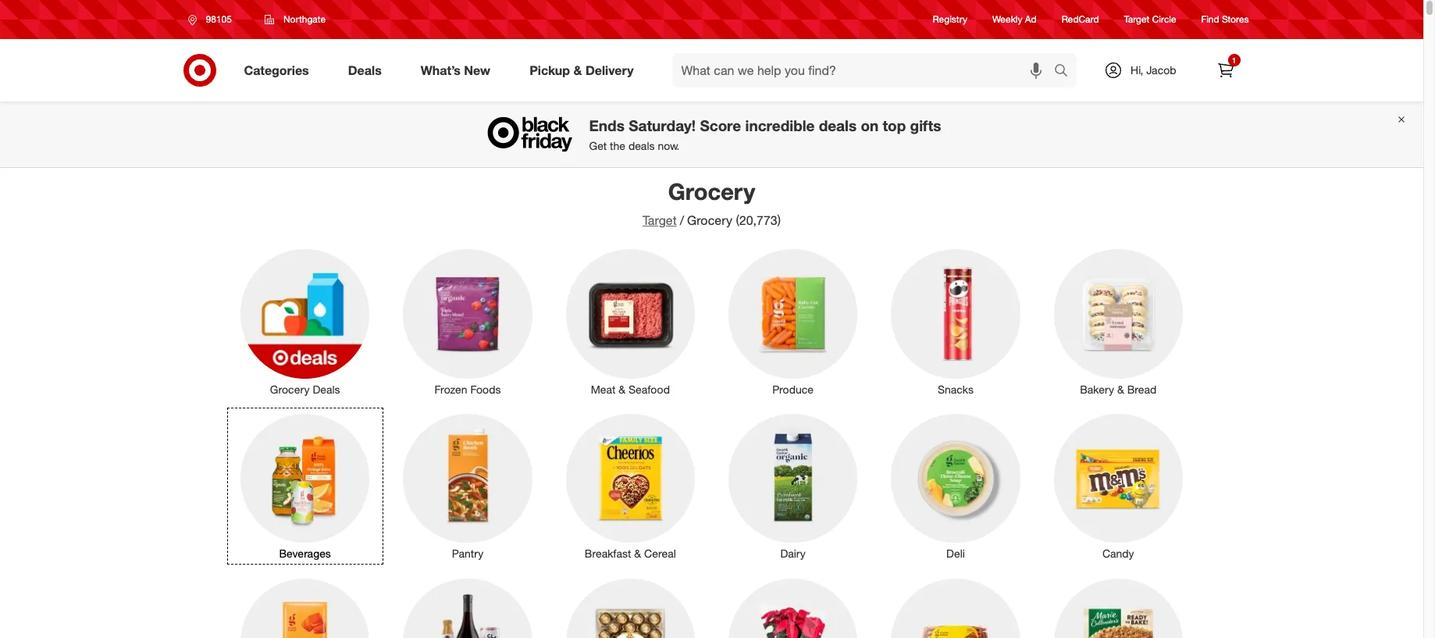 Task type: locate. For each thing, give the bounding box(es) containing it.
2 vertical spatial grocery
[[270, 382, 310, 396]]

0 vertical spatial grocery
[[669, 177, 756, 205]]

target left circle
[[1125, 14, 1150, 25]]

frozen foods
[[435, 382, 501, 396]]

dairy
[[781, 547, 806, 560]]

produce link
[[718, 246, 869, 397]]

what's new
[[421, 62, 491, 78]]

search
[[1048, 64, 1085, 79]]

&
[[574, 62, 582, 78], [619, 382, 626, 396], [1118, 382, 1125, 396], [635, 547, 641, 560]]

1
[[1233, 55, 1237, 65]]

bakery
[[1081, 382, 1115, 396]]

1 horizontal spatial target
[[1125, 14, 1150, 25]]

0 horizontal spatial deals
[[629, 139, 655, 152]]

categories
[[244, 62, 309, 78]]

pickup & delivery link
[[517, 53, 654, 87]]

deals link
[[335, 53, 401, 87]]

delivery
[[586, 62, 634, 78]]

0 horizontal spatial target
[[643, 212, 677, 228]]

northgate button
[[255, 5, 336, 34]]

0 vertical spatial deals
[[819, 117, 857, 135]]

breakfast & cereal link
[[556, 411, 706, 562]]

deals
[[819, 117, 857, 135], [629, 139, 655, 152]]

grocery deals link
[[230, 246, 380, 397]]

weekly ad
[[993, 14, 1037, 25]]

1 horizontal spatial deals
[[348, 62, 382, 78]]

1 vertical spatial target
[[643, 212, 677, 228]]

& for breakfast
[[635, 547, 641, 560]]

what's
[[421, 62, 461, 78]]

breakfast & cereal
[[585, 547, 676, 560]]

frozen foods link
[[393, 246, 543, 397]]

deals left on at the right top
[[819, 117, 857, 135]]

grocery for grocery deals
[[270, 382, 310, 396]]

produce
[[773, 382, 814, 396]]

deals
[[348, 62, 382, 78], [313, 382, 340, 396]]

meat
[[591, 382, 616, 396]]

/
[[680, 212, 684, 228]]

redcard link
[[1062, 13, 1100, 26]]

target left /
[[643, 212, 677, 228]]

pantry
[[452, 547, 484, 560]]

the
[[610, 139, 626, 152]]

1 link
[[1209, 53, 1243, 87]]

& left cereal at bottom
[[635, 547, 641, 560]]

categories link
[[231, 53, 329, 87]]

& left bread
[[1118, 382, 1125, 396]]

& right pickup
[[574, 62, 582, 78]]

weekly ad link
[[993, 13, 1037, 26]]

& right meat
[[619, 382, 626, 396]]

redcard
[[1062, 14, 1100, 25]]

bakery & bread link
[[1044, 246, 1194, 397]]

1 vertical spatial deals
[[313, 382, 340, 396]]

candy link
[[1044, 411, 1194, 562]]

& for pickup
[[574, 62, 582, 78]]

now.
[[658, 139, 680, 152]]

1 horizontal spatial deals
[[819, 117, 857, 135]]

pantry link
[[393, 411, 543, 562]]

0 vertical spatial target
[[1125, 14, 1150, 25]]

deals right the
[[629, 139, 655, 152]]

dairy link
[[718, 411, 869, 562]]

stores
[[1223, 14, 1250, 25]]

grocery
[[669, 177, 756, 205], [687, 212, 733, 228], [270, 382, 310, 396]]

& for bakery
[[1118, 382, 1125, 396]]

What can we help you find? suggestions appear below search field
[[672, 53, 1059, 87]]

registry
[[933, 14, 968, 25]]

what's new link
[[408, 53, 510, 87]]

target
[[1125, 14, 1150, 25], [643, 212, 677, 228]]

foods
[[471, 382, 501, 396]]

deli
[[947, 547, 965, 560]]

(20,773)
[[736, 212, 781, 228]]

1 vertical spatial deals
[[629, 139, 655, 152]]



Task type: vqa. For each thing, say whether or not it's contained in the screenshot.
the find associated with Find a registry
no



Task type: describe. For each thing, give the bounding box(es) containing it.
98105 button
[[178, 5, 248, 34]]

cereal
[[645, 547, 676, 560]]

candy
[[1103, 547, 1135, 560]]

& for meat
[[619, 382, 626, 396]]

find
[[1202, 14, 1220, 25]]

registry link
[[933, 13, 968, 26]]

weekly
[[993, 14, 1023, 25]]

beverages
[[279, 547, 331, 560]]

deli link
[[881, 411, 1031, 562]]

98105
[[206, 13, 232, 25]]

snacks
[[938, 382, 974, 396]]

bread
[[1128, 382, 1157, 396]]

hi,
[[1131, 63, 1144, 77]]

bakery & bread
[[1081, 382, 1157, 396]]

top
[[883, 117, 906, 135]]

ends saturday! score incredible deals on top gifts get the deals now.
[[589, 117, 942, 152]]

jacob
[[1147, 63, 1177, 77]]

find stores link
[[1202, 13, 1250, 26]]

new
[[464, 62, 491, 78]]

target circle
[[1125, 14, 1177, 25]]

grocery for grocery target / grocery (20,773)
[[669, 177, 756, 205]]

grocery target / grocery (20,773)
[[643, 177, 781, 228]]

frozen
[[435, 382, 468, 396]]

target link
[[643, 212, 677, 228]]

ends
[[589, 117, 625, 135]]

beverages link
[[230, 411, 380, 562]]

grocery deals
[[270, 382, 340, 396]]

ad
[[1026, 14, 1037, 25]]

seafood
[[629, 382, 670, 396]]

breakfast
[[585, 547, 632, 560]]

0 horizontal spatial deals
[[313, 382, 340, 396]]

on
[[861, 117, 879, 135]]

meat & seafood
[[591, 382, 670, 396]]

gifts
[[911, 117, 942, 135]]

meat & seafood link
[[556, 246, 706, 397]]

score
[[700, 117, 742, 135]]

target circle link
[[1125, 13, 1177, 26]]

1 vertical spatial grocery
[[687, 212, 733, 228]]

circle
[[1153, 14, 1177, 25]]

pickup
[[530, 62, 570, 78]]

northgate
[[283, 13, 326, 25]]

saturday!
[[629, 117, 696, 135]]

target inside grocery target / grocery (20,773)
[[643, 212, 677, 228]]

incredible
[[746, 117, 815, 135]]

hi, jacob
[[1131, 63, 1177, 77]]

snacks link
[[881, 246, 1031, 397]]

search button
[[1048, 53, 1085, 91]]

get
[[589, 139, 607, 152]]

find stores
[[1202, 14, 1250, 25]]

pickup & delivery
[[530, 62, 634, 78]]

0 vertical spatial deals
[[348, 62, 382, 78]]



